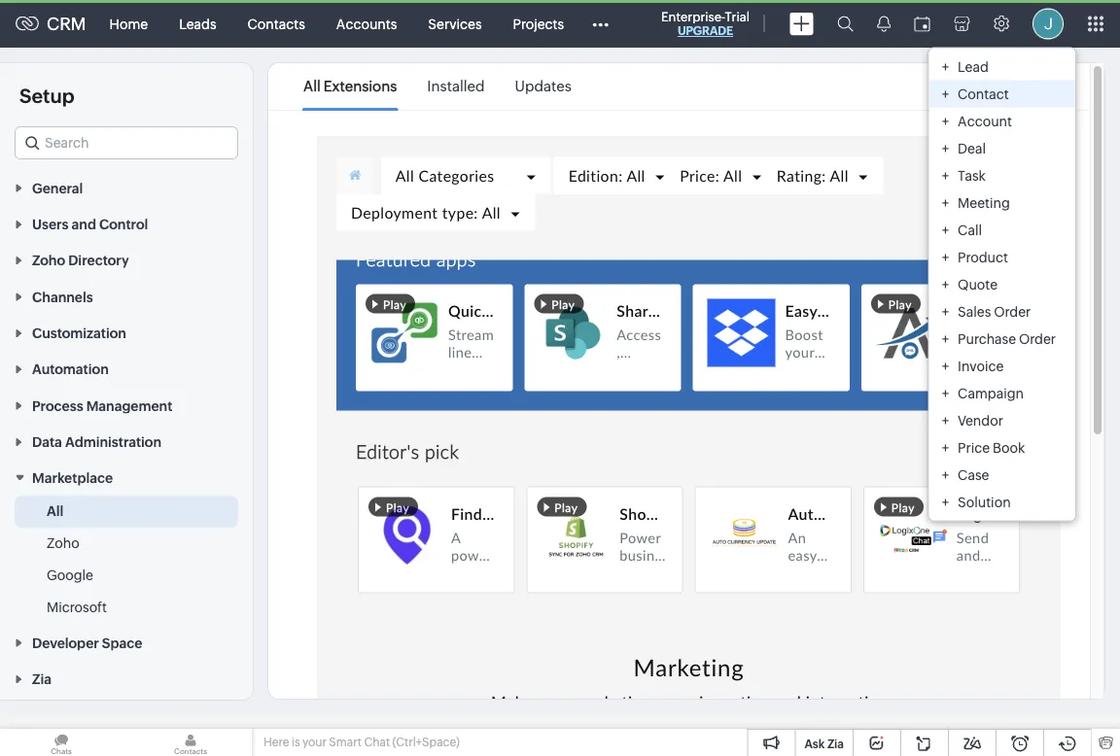 Task type: describe. For each thing, give the bounding box(es) containing it.
chat
[[364, 737, 390, 750]]

general button
[[0, 169, 253, 206]]

+ for + campaign
[[943, 386, 950, 401]]

(ctrl+space)
[[393, 737, 460, 750]]

12 menu item from the top
[[930, 353, 1076, 380]]

+ for + product
[[943, 250, 950, 265]]

all for all extensions
[[304, 78, 321, 95]]

chats image
[[0, 730, 123, 757]]

accounts link
[[321, 0, 413, 47]]

here is your smart chat (ctrl+space)
[[264, 737, 460, 750]]

services link
[[413, 0, 498, 47]]

search element
[[826, 0, 866, 48]]

process management button
[[0, 387, 253, 424]]

+ for + meeting
[[943, 195, 950, 211]]

9 menu item from the top
[[930, 271, 1076, 298]]

search image
[[838, 16, 854, 32]]

zia button
[[0, 661, 253, 697]]

15 menu item from the top
[[930, 434, 1076, 462]]

space
[[102, 636, 142, 651]]

6 menu item from the top
[[930, 189, 1076, 216]]

+ solution
[[943, 495, 1011, 510]]

all extensions
[[304, 78, 397, 95]]

developer
[[32, 636, 99, 651]]

upgrade
[[678, 24, 734, 37]]

call
[[958, 222, 983, 238]]

control
[[99, 217, 148, 232]]

account
[[958, 113, 1013, 129]]

+ for + price book
[[943, 440, 950, 456]]

signals image
[[878, 16, 891, 32]]

setup
[[19, 85, 74, 107]]

Search text field
[[16, 127, 237, 159]]

sales
[[958, 304, 992, 320]]

contacts link
[[232, 0, 321, 47]]

leads link
[[164, 0, 232, 47]]

16 menu item from the top
[[930, 462, 1076, 489]]

ask zia
[[805, 738, 845, 751]]

+ price book
[[943, 440, 1026, 456]]

+ for + case
[[943, 468, 950, 483]]

management
[[86, 398, 173, 414]]

smart
[[329, 737, 362, 750]]

developer space button
[[0, 625, 253, 661]]

meeting
[[958, 195, 1011, 211]]

+ product
[[943, 250, 1009, 265]]

+ for + invoice
[[943, 359, 950, 374]]

+ for + account
[[943, 113, 950, 129]]

+ for + solution
[[943, 495, 950, 510]]

google link
[[47, 566, 93, 586]]

+ account
[[943, 113, 1013, 129]]

users and control button
[[0, 206, 253, 242]]

automation button
[[0, 351, 253, 387]]

process management
[[32, 398, 173, 414]]

customization
[[32, 326, 126, 341]]

+ for + deal
[[943, 141, 950, 156]]

data administration button
[[0, 424, 253, 460]]

installed link
[[427, 64, 485, 109]]

+ for + call
[[943, 222, 950, 238]]

price
[[958, 440, 991, 456]]

+ task
[[943, 168, 986, 183]]

users
[[32, 217, 69, 232]]

your
[[303, 737, 327, 750]]

home
[[110, 16, 148, 32]]

is
[[292, 737, 300, 750]]

invoice
[[958, 359, 1005, 374]]

11 menu item from the top
[[930, 325, 1076, 353]]

solution
[[958, 495, 1011, 510]]

crm
[[47, 14, 86, 34]]

projects link
[[498, 0, 580, 47]]

zoho for zoho directory
[[32, 253, 65, 269]]

marketplace button
[[0, 460, 253, 496]]

zoho directory button
[[0, 242, 253, 278]]

profile image
[[1033, 8, 1064, 39]]

google
[[47, 568, 93, 584]]

accounts
[[336, 16, 397, 32]]

+ purchase order
[[943, 331, 1057, 347]]

profile element
[[1022, 0, 1076, 47]]

and
[[72, 217, 96, 232]]

+ invoice
[[943, 359, 1005, 374]]

calendar image
[[915, 16, 931, 32]]

enterprise-
[[662, 9, 725, 24]]

3 menu item from the top
[[930, 108, 1076, 135]]

quote
[[958, 277, 998, 292]]



Task type: locate. For each thing, give the bounding box(es) containing it.
1 vertical spatial all
[[47, 504, 64, 520]]

general
[[32, 180, 83, 196]]

7 menu item from the top
[[930, 216, 1076, 244]]

case
[[958, 468, 990, 483]]

13 menu item from the top
[[930, 380, 1076, 407]]

2 + from the top
[[943, 86, 950, 102]]

+ left quote
[[943, 277, 950, 292]]

7 + from the top
[[943, 222, 950, 238]]

installed
[[427, 78, 485, 95]]

+ contact
[[943, 86, 1010, 102]]

vendor
[[958, 413, 1004, 429]]

+ quote
[[943, 277, 998, 292]]

+ call
[[943, 222, 983, 238]]

zoho inside marketplace region
[[47, 536, 79, 552]]

order up + purchase order
[[995, 304, 1032, 320]]

14 menu item from the top
[[930, 407, 1076, 434]]

14 + from the top
[[943, 413, 950, 429]]

+ for + lead
[[943, 59, 950, 74]]

+ meeting
[[943, 195, 1011, 211]]

menu item up the contact
[[930, 53, 1076, 80]]

zoho inside dropdown button
[[32, 253, 65, 269]]

all left extensions on the left of the page
[[304, 78, 321, 95]]

17 menu item from the top
[[930, 489, 1076, 516]]

0 vertical spatial zia
[[32, 672, 51, 688]]

+ up "+ call"
[[943, 195, 950, 211]]

1 menu item from the top
[[930, 53, 1076, 80]]

trial
[[725, 9, 750, 24]]

Other Modules field
[[580, 8, 622, 39]]

directory
[[68, 253, 129, 269]]

4 + from the top
[[943, 141, 950, 156]]

+ deal
[[943, 141, 987, 156]]

home link
[[94, 0, 164, 47]]

+ for + purchase order
[[943, 331, 950, 347]]

+ left the 'invoice'
[[943, 359, 950, 374]]

extensions
[[324, 78, 397, 95]]

0 vertical spatial all
[[304, 78, 321, 95]]

order right the purchase
[[1020, 331, 1057, 347]]

+ left price
[[943, 440, 950, 456]]

all link
[[47, 502, 64, 522]]

order for + sales order
[[995, 304, 1032, 320]]

5 + from the top
[[943, 168, 950, 183]]

zoho down users
[[32, 253, 65, 269]]

create menu image
[[790, 12, 814, 36]]

12 + from the top
[[943, 359, 950, 374]]

create menu element
[[778, 0, 826, 47]]

0 vertical spatial zoho
[[32, 253, 65, 269]]

1 vertical spatial zoho
[[47, 536, 79, 552]]

zia down developer at the bottom
[[32, 672, 51, 688]]

order
[[995, 304, 1032, 320], [1020, 331, 1057, 347]]

+ left "vendor"
[[943, 413, 950, 429]]

zia right ask
[[828, 738, 845, 751]]

menu item up quote
[[930, 244, 1076, 271]]

menu item down the 'invoice'
[[930, 380, 1076, 407]]

menu item up account
[[930, 80, 1076, 108]]

4 menu item from the top
[[930, 135, 1076, 162]]

None field
[[15, 126, 238, 160]]

+ left deal
[[943, 141, 950, 156]]

services
[[428, 16, 482, 32]]

+ left 'call'
[[943, 222, 950, 238]]

data
[[32, 435, 62, 450]]

marketplace
[[32, 471, 113, 487]]

+ left lead
[[943, 59, 950, 74]]

+ up + vendor
[[943, 386, 950, 401]]

administration
[[65, 435, 162, 450]]

1 horizontal spatial zia
[[828, 738, 845, 751]]

updates link
[[515, 64, 572, 109]]

6 + from the top
[[943, 195, 950, 211]]

16 + from the top
[[943, 468, 950, 483]]

+ for + task
[[943, 168, 950, 183]]

zoho up the google link
[[47, 536, 79, 552]]

10 + from the top
[[943, 304, 950, 320]]

11 + from the top
[[943, 331, 950, 347]]

+ down "+ call"
[[943, 250, 950, 265]]

updates
[[515, 78, 572, 95]]

5 menu item from the top
[[930, 162, 1076, 189]]

order for + purchase order
[[1020, 331, 1057, 347]]

all
[[304, 78, 321, 95], [47, 504, 64, 520]]

+ left sales
[[943, 304, 950, 320]]

enterprise-trial upgrade
[[662, 9, 750, 37]]

zia inside dropdown button
[[32, 672, 51, 688]]

all up zoho link at left
[[47, 504, 64, 520]]

zoho directory
[[32, 253, 129, 269]]

0 horizontal spatial all
[[47, 504, 64, 520]]

here
[[264, 737, 289, 750]]

+ down + case
[[943, 495, 950, 510]]

all for all
[[47, 504, 64, 520]]

zoho link
[[47, 534, 79, 554]]

+ up + invoice
[[943, 331, 950, 347]]

customization button
[[0, 315, 253, 351]]

+ campaign
[[943, 386, 1025, 401]]

channels button
[[0, 278, 253, 315]]

1 vertical spatial zia
[[828, 738, 845, 751]]

+ for + sales order
[[943, 304, 950, 320]]

+ for + vendor
[[943, 413, 950, 429]]

menu item down + sales order
[[930, 325, 1076, 353]]

8 + from the top
[[943, 250, 950, 265]]

task
[[958, 168, 986, 183]]

menu item down book
[[930, 462, 1076, 489]]

0 vertical spatial order
[[995, 304, 1032, 320]]

projects
[[513, 16, 564, 32]]

leads
[[179, 16, 217, 32]]

signals element
[[866, 0, 903, 48]]

+ left case
[[943, 468, 950, 483]]

menu item up + purchase order
[[930, 298, 1076, 325]]

all inside marketplace region
[[47, 504, 64, 520]]

+ down + lead
[[943, 86, 950, 102]]

13 + from the top
[[943, 386, 950, 401]]

menu item down case
[[930, 489, 1076, 516]]

+ vendor
[[943, 413, 1004, 429]]

book
[[993, 440, 1026, 456]]

zia
[[32, 672, 51, 688], [828, 738, 845, 751]]

1 vertical spatial order
[[1020, 331, 1057, 347]]

menu item up + sales order
[[930, 271, 1076, 298]]

+ lead
[[943, 59, 989, 74]]

process
[[32, 398, 83, 414]]

+ up + deal
[[943, 113, 950, 129]]

contacts
[[248, 16, 305, 32]]

9 + from the top
[[943, 277, 950, 292]]

+ for + contact
[[943, 86, 950, 102]]

users and control
[[32, 217, 148, 232]]

product
[[958, 250, 1009, 265]]

3 + from the top
[[943, 113, 950, 129]]

+ left task
[[943, 168, 950, 183]]

+ for + quote
[[943, 277, 950, 292]]

+
[[943, 59, 950, 74], [943, 86, 950, 102], [943, 113, 950, 129], [943, 141, 950, 156], [943, 168, 950, 183], [943, 195, 950, 211], [943, 222, 950, 238], [943, 250, 950, 265], [943, 277, 950, 292], [943, 304, 950, 320], [943, 331, 950, 347], [943, 359, 950, 374], [943, 386, 950, 401], [943, 413, 950, 429], [943, 440, 950, 456], [943, 468, 950, 483], [943, 495, 950, 510]]

marketplace region
[[0, 496, 253, 625]]

+ sales order
[[943, 304, 1032, 320]]

menu item up meeting
[[930, 162, 1076, 189]]

menu item down account
[[930, 135, 1076, 162]]

data administration
[[32, 435, 162, 450]]

purchase
[[958, 331, 1017, 347]]

lead
[[958, 59, 989, 74]]

contact
[[958, 86, 1010, 102]]

menu item down task
[[930, 189, 1076, 216]]

automation
[[32, 362, 109, 378]]

15 + from the top
[[943, 440, 950, 456]]

deal
[[958, 141, 987, 156]]

17 + from the top
[[943, 495, 950, 510]]

menu item down meeting
[[930, 216, 1076, 244]]

2 menu item from the top
[[930, 80, 1076, 108]]

microsoft
[[47, 600, 107, 616]]

contacts image
[[129, 730, 252, 757]]

crm link
[[16, 14, 86, 34]]

zoho
[[32, 253, 65, 269], [47, 536, 79, 552]]

zoho for zoho
[[47, 536, 79, 552]]

0 horizontal spatial zia
[[32, 672, 51, 688]]

developer space
[[32, 636, 142, 651]]

1 + from the top
[[943, 59, 950, 74]]

menu item up book
[[930, 407, 1076, 434]]

8 menu item from the top
[[930, 244, 1076, 271]]

channels
[[32, 289, 93, 305]]

microsoft link
[[47, 598, 107, 618]]

menu item down + purchase order
[[930, 353, 1076, 380]]

ask
[[805, 738, 825, 751]]

menu item
[[930, 53, 1076, 80], [930, 80, 1076, 108], [930, 108, 1076, 135], [930, 135, 1076, 162], [930, 162, 1076, 189], [930, 189, 1076, 216], [930, 216, 1076, 244], [930, 244, 1076, 271], [930, 271, 1076, 298], [930, 298, 1076, 325], [930, 325, 1076, 353], [930, 353, 1076, 380], [930, 380, 1076, 407], [930, 407, 1076, 434], [930, 434, 1076, 462], [930, 462, 1076, 489], [930, 489, 1076, 516]]

10 menu item from the top
[[930, 298, 1076, 325]]

menu item down the contact
[[930, 108, 1076, 135]]

menu item down "vendor"
[[930, 434, 1076, 462]]

all extensions link
[[304, 64, 397, 109]]

1 horizontal spatial all
[[304, 78, 321, 95]]



Task type: vqa. For each thing, say whether or not it's contained in the screenshot.
field on the top left of the page
yes



